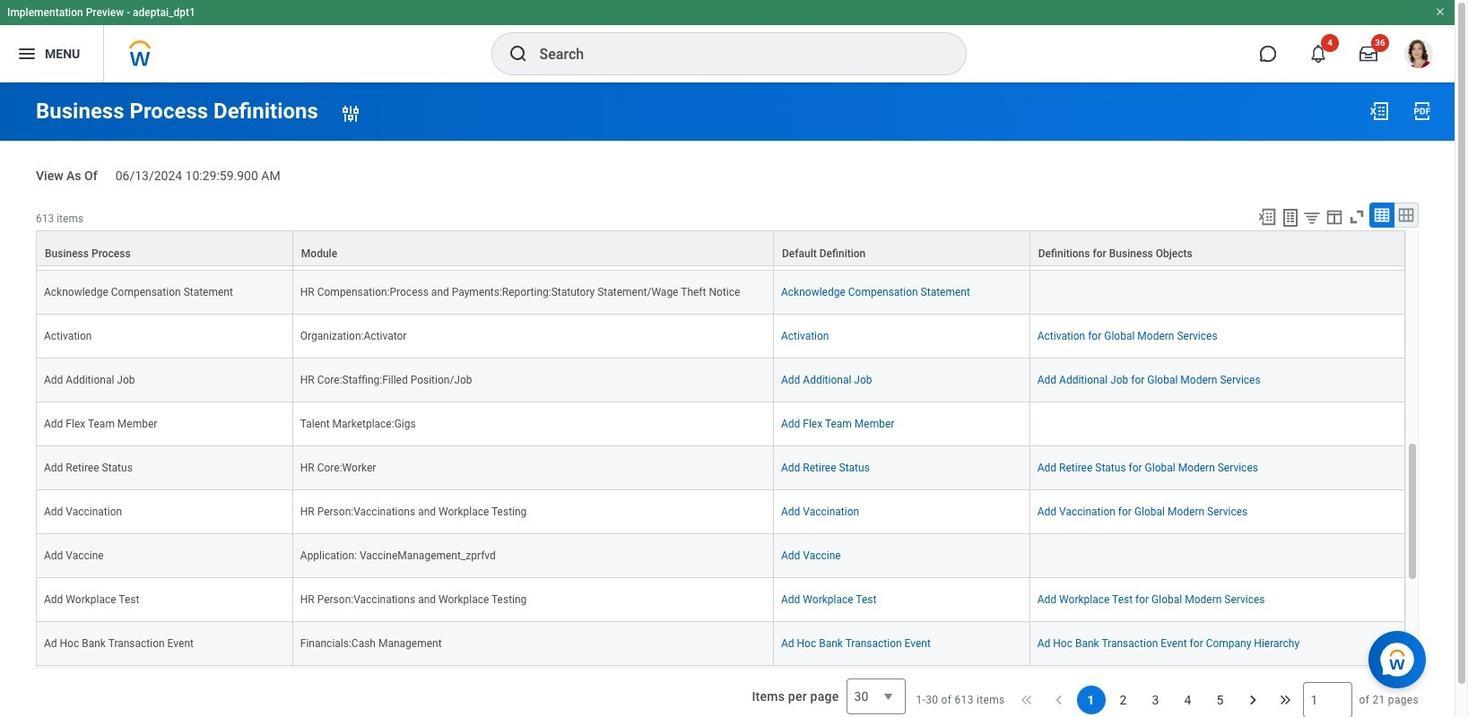 Task type: describe. For each thing, give the bounding box(es) containing it.
11 row from the top
[[36, 622, 1405, 666]]

export to excel image
[[1369, 100, 1390, 122]]

select to filter grid data image
[[1302, 208, 1322, 227]]

inbox large image
[[1360, 45, 1378, 63]]

pagination element
[[916, 668, 1419, 718]]

list inside "pagination" element
[[1077, 686, 1235, 715]]

view printable version (pdf) image
[[1412, 100, 1433, 122]]

fullscreen image
[[1347, 207, 1367, 227]]

export to excel image
[[1257, 207, 1277, 227]]

chevron 2x left small image
[[1018, 691, 1035, 709]]

9 row from the top
[[36, 534, 1405, 578]]

Choose an option text field
[[846, 679, 905, 715]]

export to worksheets image
[[1280, 207, 1301, 228]]

7 row from the top
[[36, 446, 1405, 490]]

1 row from the top
[[36, 227, 1405, 271]]

chevron right small image
[[1244, 691, 1261, 709]]

change selection image
[[340, 103, 361, 124]]

close environment banner image
[[1435, 6, 1446, 17]]

Search Workday  search field
[[539, 34, 929, 74]]

chevron 2x right small image
[[1276, 691, 1294, 709]]

items per page element
[[749, 668, 905, 718]]

Go to page number text field
[[1303, 682, 1352, 718]]



Task type: vqa. For each thing, say whether or not it's contained in the screenshot.
11th row from the bottom of the page
yes



Task type: locate. For each thing, give the bounding box(es) containing it.
notifications large image
[[1309, 45, 1327, 63]]

chevron left small image
[[1050, 691, 1068, 709]]

6 row from the top
[[36, 403, 1405, 446]]

8 row from the top
[[36, 490, 1405, 534]]

10 row from the top
[[36, 578, 1405, 622]]

status
[[916, 693, 1005, 707]]

12 row from the top
[[36, 666, 1405, 710]]

profile logan mcneil image
[[1405, 39, 1433, 72]]

2 row from the top
[[36, 230, 1405, 266]]

cell
[[1030, 271, 1405, 315], [1030, 403, 1405, 446], [1030, 534, 1405, 578], [36, 666, 293, 710], [293, 666, 774, 710], [774, 666, 1030, 710], [1030, 666, 1405, 710]]

3 row from the top
[[36, 271, 1405, 315]]

table image
[[1373, 206, 1391, 224]]

expand table image
[[1397, 206, 1415, 224]]

row
[[36, 227, 1405, 271], [36, 230, 1405, 266], [36, 271, 1405, 315], [36, 315, 1405, 359], [36, 359, 1405, 403], [36, 403, 1405, 446], [36, 446, 1405, 490], [36, 490, 1405, 534], [36, 534, 1405, 578], [36, 578, 1405, 622], [36, 622, 1405, 666], [36, 666, 1405, 710]]

5 row from the top
[[36, 359, 1405, 403]]

4 row from the top
[[36, 315, 1405, 359]]

click to view/edit grid preferences image
[[1325, 207, 1344, 227]]

toolbar
[[1249, 202, 1419, 230]]

main content
[[0, 83, 1455, 718]]

list
[[1077, 686, 1235, 715]]

banner
[[0, 0, 1455, 83]]

justify image
[[16, 43, 38, 65]]

search image
[[507, 43, 529, 65]]

status inside "pagination" element
[[916, 693, 1005, 707]]



